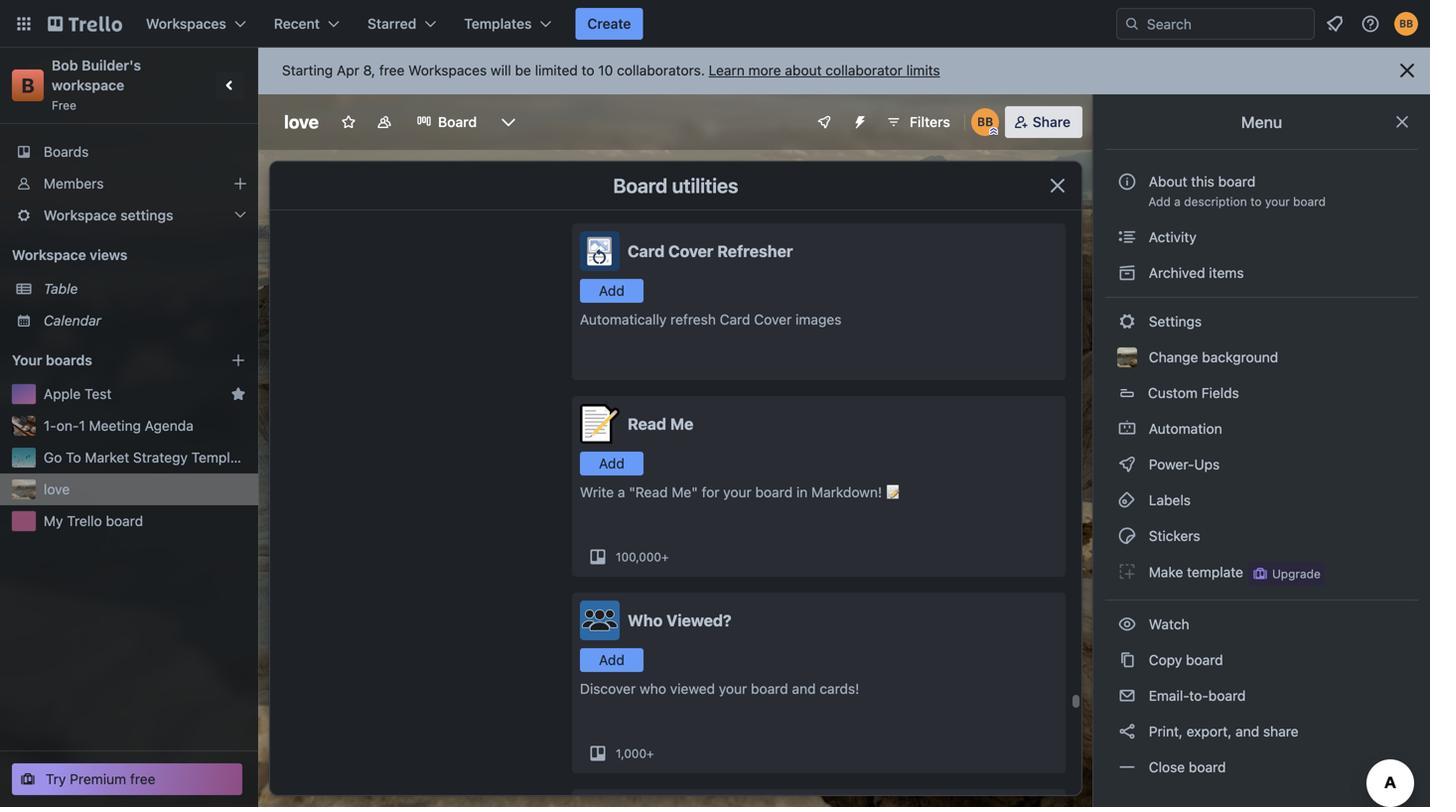 Task type: locate. For each thing, give the bounding box(es) containing it.
0 vertical spatial workspaces
[[146, 15, 226, 32]]

board
[[438, 114, 477, 130], [613, 174, 667, 197]]

1 vertical spatial to
[[1250, 195, 1262, 209]]

power-
[[1149, 456, 1194, 473]]

1 add button from the top
[[580, 279, 644, 303]]

workspaces up workspace navigation collapse icon
[[146, 15, 226, 32]]

+ up who viewed?
[[661, 550, 669, 564]]

to up activity link
[[1250, 195, 1262, 209]]

7 sm image from the top
[[1117, 758, 1137, 778]]

meeting
[[89, 418, 141, 434]]

board up activity link
[[1293, 195, 1326, 209]]

for
[[702, 484, 719, 501]]

workspace down 'members'
[[44, 207, 117, 223]]

love up my on the bottom of page
[[44, 481, 70, 498]]

change
[[1149, 349, 1198, 365]]

bob builder (bobbuilder40) image right filters on the right of the page
[[971, 108, 999, 136]]

viewed
[[670, 681, 715, 697]]

read me
[[628, 415, 694, 433]]

about
[[1149, 173, 1187, 190]]

bob builder (bobbuilder40) image
[[1394, 12, 1418, 36], [971, 108, 999, 136]]

sm image inside labels link
[[1117, 491, 1137, 510]]

sm image inside close board link
[[1117, 758, 1137, 778]]

1 vertical spatial +
[[647, 747, 654, 761]]

0 notifications image
[[1323, 12, 1347, 36]]

search image
[[1124, 16, 1140, 32]]

card cover refresher
[[628, 242, 793, 261]]

1 horizontal spatial cover
[[754, 311, 792, 328]]

add inside about this board add a description to your board
[[1148, 195, 1171, 209]]

add up discover
[[599, 652, 625, 668]]

collaborator
[[826, 62, 903, 78]]

1 horizontal spatial workspaces
[[408, 62, 487, 78]]

1 horizontal spatial bob builder (bobbuilder40) image
[[1394, 12, 1418, 36]]

table
[[44, 281, 78, 297]]

open information menu image
[[1361, 14, 1380, 34]]

who viewed?
[[628, 611, 732, 630]]

0 horizontal spatial free
[[130, 771, 155, 788]]

sm image left activity on the right top
[[1117, 227, 1137, 247]]

2 vertical spatial your
[[719, 681, 747, 697]]

love
[[284, 111, 319, 133], [44, 481, 70, 498]]

sm image left copy
[[1117, 650, 1137, 670]]

sm image for watch
[[1117, 615, 1137, 635]]

who
[[628, 611, 663, 630]]

sm image inside copy board link
[[1117, 650, 1137, 670]]

add for card cover refresher
[[599, 283, 625, 299]]

your inside about this board add a description to your board
[[1265, 195, 1290, 209]]

to left 10 at the top left of page
[[582, 62, 594, 78]]

recent
[[274, 15, 320, 32]]

1,000 +
[[616, 747, 654, 761]]

card right refresh
[[720, 311, 750, 328]]

sm image left the labels
[[1117, 491, 1137, 510]]

5 sm image from the top
[[1117, 615, 1137, 635]]

close
[[1149, 759, 1185, 776]]

viewed?
[[666, 611, 732, 630]]

1 vertical spatial card
[[720, 311, 750, 328]]

add board image
[[230, 353, 246, 368]]

bob builder (bobbuilder40) image right 'open information menu' icon
[[1394, 12, 1418, 36]]

make template
[[1145, 564, 1243, 581]]

free right premium
[[130, 771, 155, 788]]

close board
[[1145, 759, 1226, 776]]

members link
[[0, 168, 258, 200]]

automatically
[[580, 311, 667, 328]]

labels
[[1145, 492, 1191, 508]]

board link
[[404, 106, 489, 138]]

sm image inside email-to-board link
[[1117, 686, 1137, 706]]

0 vertical spatial board
[[438, 114, 477, 130]]

6 sm image from the top
[[1117, 686, 1137, 706]]

1 vertical spatial bob builder (bobbuilder40) image
[[971, 108, 999, 136]]

sm image inside watch link
[[1117, 615, 1137, 635]]

2 vertical spatial add button
[[580, 648, 644, 672]]

5 sm image from the top
[[1117, 650, 1137, 670]]

+ for who
[[647, 747, 654, 761]]

1 vertical spatial workspace
[[12, 247, 86, 263]]

1,000
[[616, 747, 647, 761]]

filters
[[910, 114, 950, 130]]

1 horizontal spatial to
[[1250, 195, 1262, 209]]

1 horizontal spatial board
[[613, 174, 667, 197]]

change background
[[1145, 349, 1278, 365]]

add button up automatically
[[580, 279, 644, 303]]

love left star or unstar board icon
[[284, 111, 319, 133]]

sm image for archived items
[[1117, 263, 1137, 283]]

4 sm image from the top
[[1117, 562, 1137, 582]]

+ down who
[[647, 747, 654, 761]]

sm image inside settings link
[[1117, 312, 1137, 332]]

workspace views
[[12, 247, 127, 263]]

add button up discover
[[580, 648, 644, 672]]

Search field
[[1140, 9, 1314, 39]]

sm image inside automation "link"
[[1117, 419, 1137, 439]]

sm image left archived
[[1117, 263, 1137, 283]]

star or unstar board image
[[341, 114, 357, 130]]

bob builder's workspace link
[[52, 57, 145, 93]]

1 vertical spatial your
[[723, 484, 752, 501]]

workspaces up "board" link
[[408, 62, 487, 78]]

menu
[[1241, 113, 1282, 132]]

sm image for email-to-board
[[1117, 686, 1137, 706]]

a right write
[[618, 484, 625, 501]]

discover who viewed your board and cards!
[[580, 681, 859, 697]]

0 vertical spatial card
[[628, 242, 665, 261]]

100,000
[[616, 550, 661, 564]]

1 vertical spatial workspaces
[[408, 62, 487, 78]]

watch link
[[1105, 609, 1418, 641]]

cover
[[668, 242, 713, 261], [754, 311, 792, 328]]

and left cards!
[[792, 681, 816, 697]]

1 vertical spatial love
[[44, 481, 70, 498]]

recent button
[[262, 8, 352, 40]]

sm image left close
[[1117, 758, 1137, 778]]

workspace
[[44, 207, 117, 223], [12, 247, 86, 263]]

0 vertical spatial a
[[1174, 195, 1181, 209]]

0 vertical spatial +
[[661, 550, 669, 564]]

1 vertical spatial board
[[613, 174, 667, 197]]

add button for read me
[[580, 452, 644, 476]]

your right viewed
[[719, 681, 747, 697]]

0 vertical spatial your
[[1265, 195, 1290, 209]]

card up automatically
[[628, 242, 665, 261]]

sm image left email-
[[1117, 686, 1137, 706]]

3 sm image from the top
[[1117, 419, 1137, 439]]

1 sm image from the top
[[1117, 312, 1137, 332]]

market
[[85, 449, 129, 466]]

starred
[[367, 15, 416, 32]]

try premium free button
[[12, 764, 242, 795]]

add up write
[[599, 455, 625, 472]]

boards
[[46, 352, 92, 368]]

6 sm image from the top
[[1117, 722, 1137, 742]]

1 vertical spatial a
[[618, 484, 625, 501]]

on-
[[56, 418, 79, 434]]

add for who viewed?
[[599, 652, 625, 668]]

4 sm image from the top
[[1117, 526, 1137, 546]]

your right for
[[723, 484, 752, 501]]

0 vertical spatial cover
[[668, 242, 713, 261]]

to-
[[1189, 688, 1208, 704]]

workspace up table on the top of the page
[[12, 247, 86, 263]]

1 vertical spatial free
[[130, 771, 155, 788]]

sm image inside power-ups "link"
[[1117, 455, 1137, 475]]

premium
[[70, 771, 126, 788]]

templates button
[[452, 8, 564, 40]]

share
[[1033, 114, 1071, 130]]

free right the 8,
[[379, 62, 405, 78]]

0 vertical spatial add button
[[580, 279, 644, 303]]

0 vertical spatial free
[[379, 62, 405, 78]]

close board link
[[1105, 752, 1418, 784]]

sm image inside print, export, and share link
[[1117, 722, 1137, 742]]

sm image left "automation"
[[1117, 419, 1137, 439]]

refresh
[[670, 311, 716, 328]]

cover left images
[[754, 311, 792, 328]]

0 vertical spatial workspace
[[44, 207, 117, 223]]

add button for card cover refresher
[[580, 279, 644, 303]]

discover
[[580, 681, 636, 697]]

1 horizontal spatial card
[[720, 311, 750, 328]]

card
[[628, 242, 665, 261], [720, 311, 750, 328]]

1 horizontal spatial +
[[661, 550, 669, 564]]

free inside button
[[130, 771, 155, 788]]

sm image left make
[[1117, 562, 1137, 582]]

sm image
[[1117, 312, 1137, 332], [1117, 455, 1137, 475], [1117, 491, 1137, 510], [1117, 562, 1137, 582], [1117, 650, 1137, 670], [1117, 722, 1137, 742]]

sm image for make template
[[1117, 562, 1137, 582]]

0 vertical spatial and
[[792, 681, 816, 697]]

2 add button from the top
[[580, 452, 644, 476]]

100,000 +
[[616, 550, 669, 564]]

strategy
[[133, 449, 188, 466]]

sm image inside archived items link
[[1117, 263, 1137, 283]]

custom
[[1148, 385, 1198, 401]]

ups
[[1194, 456, 1220, 473]]

stickers link
[[1105, 520, 1418, 552]]

and left 'share'
[[1235, 723, 1259, 740]]

2 sm image from the top
[[1117, 263, 1137, 283]]

board left cards!
[[751, 681, 788, 697]]

board up print, export, and share on the right of page
[[1208, 688, 1246, 704]]

workspace inside popup button
[[44, 207, 117, 223]]

+
[[661, 550, 669, 564], [647, 747, 654, 761]]

board left customize views icon in the top of the page
[[438, 114, 477, 130]]

sm image left print,
[[1117, 722, 1137, 742]]

builder's
[[82, 57, 141, 73]]

in
[[796, 484, 808, 501]]

workspace
[[52, 77, 124, 93]]

0 vertical spatial love
[[284, 111, 319, 133]]

1 horizontal spatial love
[[284, 111, 319, 133]]

3 sm image from the top
[[1117, 491, 1137, 510]]

a down about at the top of the page
[[1174, 195, 1181, 209]]

2 sm image from the top
[[1117, 455, 1137, 475]]

sm image left settings
[[1117, 312, 1137, 332]]

make
[[1149, 564, 1183, 581]]

1 vertical spatial cover
[[754, 311, 792, 328]]

📝
[[886, 484, 900, 501]]

sm image left stickers
[[1117, 526, 1137, 546]]

your up activity link
[[1265, 195, 1290, 209]]

cover left refresher at the top right of the page
[[668, 242, 713, 261]]

activity link
[[1105, 221, 1418, 253]]

add down about at the top of the page
[[1148, 195, 1171, 209]]

workspace for workspace settings
[[44, 207, 117, 223]]

1 vertical spatial add button
[[580, 452, 644, 476]]

+ for read
[[661, 550, 669, 564]]

0 horizontal spatial a
[[618, 484, 625, 501]]

1 horizontal spatial free
[[379, 62, 405, 78]]

0 horizontal spatial and
[[792, 681, 816, 697]]

agenda
[[145, 418, 194, 434]]

email-to-board
[[1145, 688, 1246, 704]]

filters button
[[880, 106, 956, 138]]

add up automatically
[[599, 283, 625, 299]]

more
[[748, 62, 781, 78]]

sm image
[[1117, 227, 1137, 247], [1117, 263, 1137, 283], [1117, 419, 1137, 439], [1117, 526, 1137, 546], [1117, 615, 1137, 635], [1117, 686, 1137, 706], [1117, 758, 1137, 778]]

sm image left power-
[[1117, 455, 1137, 475]]

0 vertical spatial to
[[582, 62, 594, 78]]

1 sm image from the top
[[1117, 227, 1137, 247]]

sm image inside activity link
[[1117, 227, 1137, 247]]

board left 'utilities'
[[613, 174, 667, 197]]

0 horizontal spatial love
[[44, 481, 70, 498]]

0 horizontal spatial workspaces
[[146, 15, 226, 32]]

your boards with 5 items element
[[12, 349, 201, 372]]

board utilities
[[613, 174, 738, 197]]

add button up write
[[580, 452, 644, 476]]

3 add button from the top
[[580, 648, 644, 672]]

to inside about this board add a description to your board
[[1250, 195, 1262, 209]]

power-ups link
[[1105, 449, 1418, 481]]

share
[[1263, 723, 1299, 740]]

1 horizontal spatial and
[[1235, 723, 1259, 740]]

boards link
[[0, 136, 258, 168]]

read
[[628, 415, 666, 433]]

automation link
[[1105, 413, 1418, 445]]

this
[[1191, 173, 1214, 190]]

sm image for labels
[[1117, 491, 1137, 510]]

0 horizontal spatial board
[[438, 114, 477, 130]]

0 horizontal spatial +
[[647, 747, 654, 761]]

add
[[1148, 195, 1171, 209], [599, 283, 625, 299], [599, 455, 625, 472], [599, 652, 625, 668]]

sm image left watch
[[1117, 615, 1137, 635]]

sm image inside the stickers link
[[1117, 526, 1137, 546]]

1 horizontal spatial a
[[1174, 195, 1181, 209]]



Task type: describe. For each thing, give the bounding box(es) containing it.
b link
[[12, 70, 44, 101]]

template
[[1187, 564, 1243, 581]]

archived
[[1149, 265, 1205, 281]]

items
[[1209, 265, 1244, 281]]

board up description
[[1218, 173, 1256, 190]]

love link
[[44, 480, 246, 500]]

board left in
[[755, 484, 793, 501]]

template
[[191, 449, 250, 466]]

workspace for workspace views
[[12, 247, 86, 263]]

archived items
[[1145, 265, 1244, 281]]

me
[[670, 415, 694, 433]]

me"
[[672, 484, 698, 501]]

sm image for activity
[[1117, 227, 1137, 247]]

learn
[[709, 62, 745, 78]]

activity
[[1145, 229, 1197, 245]]

refresher
[[717, 242, 793, 261]]

try premium free
[[46, 771, 155, 788]]

boards
[[44, 144, 89, 160]]

power ups image
[[816, 114, 832, 130]]

collaborators.
[[617, 62, 705, 78]]

automatically refresh card cover images
[[580, 311, 841, 328]]

love inside text box
[[284, 111, 319, 133]]

1 vertical spatial and
[[1235, 723, 1259, 740]]

about
[[785, 62, 822, 78]]

bob builder's workspace free
[[52, 57, 145, 112]]

test
[[85, 386, 112, 402]]

sm image for power-ups
[[1117, 455, 1137, 475]]

"read
[[629, 484, 668, 501]]

go to market strategy template link
[[44, 448, 250, 468]]

board down export,
[[1189, 759, 1226, 776]]

settings
[[120, 207, 173, 223]]

Board name text field
[[274, 106, 329, 138]]

board for board utilities
[[613, 174, 667, 197]]

copy
[[1149, 652, 1182, 668]]

workspace navigation collapse icon image
[[216, 72, 244, 99]]

write a "read me" for your board in markdown! 📝
[[580, 484, 900, 501]]

utilities
[[672, 174, 738, 197]]

calendar
[[44, 312, 101, 329]]

starred icon image
[[230, 386, 246, 402]]

markdown!
[[811, 484, 882, 501]]

try
[[46, 771, 66, 788]]

0 horizontal spatial to
[[582, 62, 594, 78]]

0 vertical spatial bob builder (bobbuilder40) image
[[1394, 12, 1418, 36]]

print, export, and share
[[1145, 723, 1299, 740]]

sm image for print, export, and share
[[1117, 722, 1137, 742]]

limits
[[906, 62, 940, 78]]

0 horizontal spatial card
[[628, 242, 665, 261]]

table link
[[44, 279, 246, 299]]

0 horizontal spatial cover
[[668, 242, 713, 261]]

create button
[[575, 8, 643, 40]]

cards!
[[820, 681, 859, 697]]

starred button
[[356, 8, 448, 40]]

automation image
[[844, 106, 872, 134]]

go to market strategy template
[[44, 449, 250, 466]]

power-ups
[[1145, 456, 1224, 473]]

a inside about this board add a description to your board
[[1174, 195, 1181, 209]]

sm image for copy board
[[1117, 650, 1137, 670]]

back to home image
[[48, 8, 122, 40]]

primary element
[[0, 0, 1430, 48]]

print, export, and share link
[[1105, 716, 1418, 748]]

sm image for stickers
[[1117, 526, 1137, 546]]

settings link
[[1105, 306, 1418, 338]]

1-on-1 meeting agenda
[[44, 418, 194, 434]]

custom fields
[[1148, 385, 1239, 401]]

board for board
[[438, 114, 477, 130]]

this member is an admin of this board. image
[[989, 127, 998, 136]]

will
[[491, 62, 511, 78]]

board up "to-"
[[1186, 652, 1223, 668]]

board down love link
[[106, 513, 143, 529]]

workspaces inside workspaces "popup button"
[[146, 15, 226, 32]]

email-to-board link
[[1105, 680, 1418, 712]]

trello
[[67, 513, 102, 529]]

workspace visible image
[[376, 114, 392, 130]]

1-
[[44, 418, 56, 434]]

8,
[[363, 62, 375, 78]]

sm image for settings
[[1117, 312, 1137, 332]]

apple
[[44, 386, 81, 402]]

images
[[795, 311, 841, 328]]

automation
[[1145, 421, 1222, 437]]

copy board link
[[1105, 645, 1418, 676]]

export,
[[1187, 723, 1232, 740]]

customize views image
[[499, 112, 519, 132]]

bob
[[52, 57, 78, 73]]

workspace settings button
[[0, 200, 258, 231]]

10
[[598, 62, 613, 78]]

who
[[640, 681, 666, 697]]

write
[[580, 484, 614, 501]]

starting
[[282, 62, 333, 78]]

workspaces button
[[134, 8, 258, 40]]

sm image for automation
[[1117, 419, 1137, 439]]

members
[[44, 175, 104, 192]]

add for read me
[[599, 455, 625, 472]]

sm image for close board
[[1117, 758, 1137, 778]]

my
[[44, 513, 63, 529]]

be
[[515, 62, 531, 78]]

settings
[[1145, 313, 1202, 330]]

add button for who viewed?
[[580, 648, 644, 672]]

description
[[1184, 195, 1247, 209]]

0 horizontal spatial bob builder (bobbuilder40) image
[[971, 108, 999, 136]]

free
[[52, 98, 76, 112]]

1
[[79, 418, 85, 434]]

your
[[12, 352, 42, 368]]

1-on-1 meeting agenda link
[[44, 416, 246, 436]]

views
[[90, 247, 127, 263]]

upgrade
[[1272, 567, 1321, 581]]



Task type: vqa. For each thing, say whether or not it's contained in the screenshot.
here.
no



